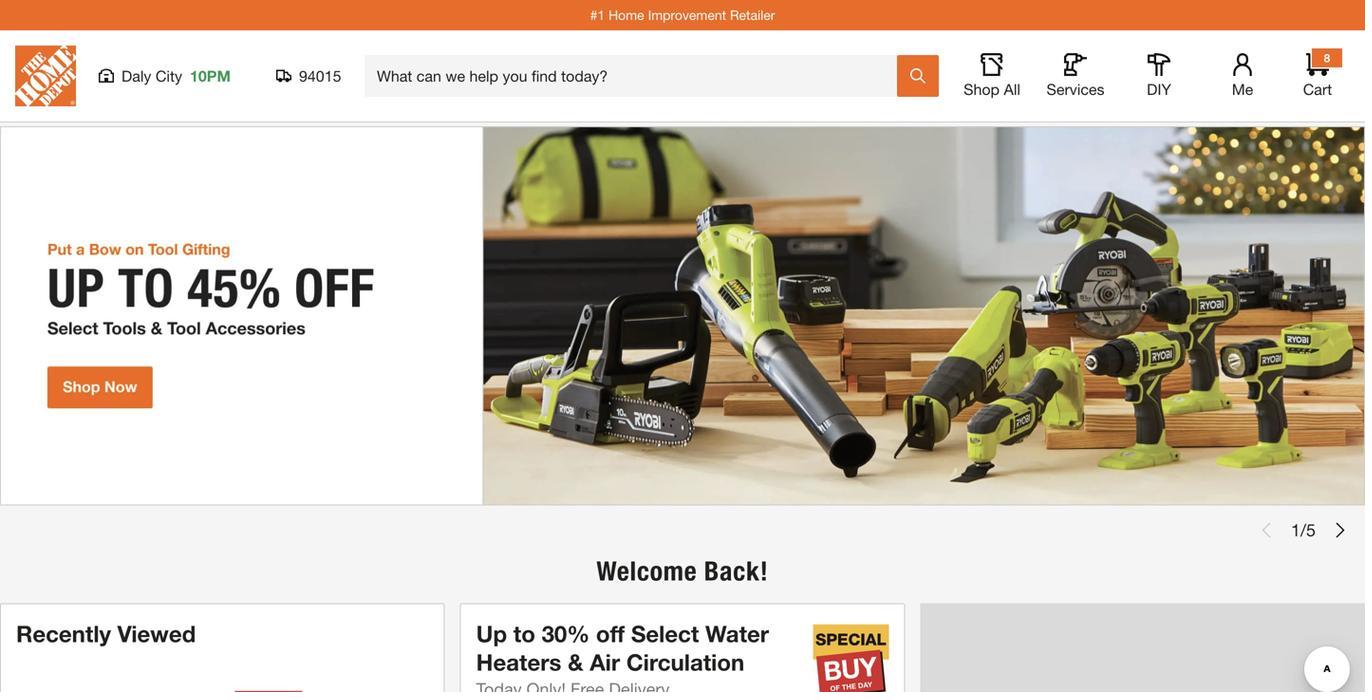 Task type: locate. For each thing, give the bounding box(es) containing it.
recently
[[16, 619, 111, 646]]

this is the first slide image
[[1259, 522, 1274, 537]]

daly city 10pm
[[122, 66, 231, 84]]

special buy logo image
[[813, 622, 889, 692]]

viewed
[[117, 619, 196, 646]]

diy
[[1147, 79, 1172, 97]]

94015 button
[[276, 66, 342, 85]]

air
[[590, 648, 620, 675]]

the home depot logo image
[[15, 45, 76, 105]]

daly
[[122, 66, 151, 84]]

improvement
[[648, 6, 727, 22]]

shop
[[964, 79, 1000, 97]]

#1
[[590, 6, 605, 22]]

94015
[[299, 66, 341, 84]]

off
[[596, 619, 625, 646]]

retailer
[[730, 6, 775, 22]]

water
[[706, 619, 769, 646]]

up
[[476, 619, 507, 646]]

back!
[[704, 555, 769, 586]]

cart 8
[[1304, 50, 1333, 97]]

What can we help you find today? search field
[[377, 55, 896, 95]]

diy button
[[1129, 52, 1190, 98]]

select
[[631, 619, 699, 646]]

services button
[[1046, 52, 1106, 98]]

circulation
[[627, 648, 745, 675]]

1 / 5
[[1291, 519, 1316, 539]]

to
[[514, 619, 535, 646]]

#1 home improvement retailer
[[590, 6, 775, 22]]

&
[[568, 648, 584, 675]]

welcome back!
[[597, 555, 769, 586]]

home
[[609, 6, 644, 22]]

services
[[1047, 79, 1105, 97]]



Task type: vqa. For each thing, say whether or not it's contained in the screenshot.
cart 5
no



Task type: describe. For each thing, give the bounding box(es) containing it.
all
[[1004, 79, 1021, 97]]

10pm
[[190, 66, 231, 84]]

me
[[1232, 79, 1254, 97]]

recently viewed
[[16, 619, 196, 646]]

1
[[1291, 519, 1301, 539]]

shop all button
[[962, 52, 1023, 98]]

m18 18-volt lithium-ion high output xc 8.0 ah and 6.0 ah battery (2-pack) image
[[234, 666, 414, 692]]

5
[[1307, 519, 1316, 539]]

shop all
[[964, 79, 1021, 97]]

city
[[156, 66, 182, 84]]

me button
[[1213, 52, 1273, 98]]

8
[[1324, 50, 1331, 64]]

welcome
[[597, 555, 697, 586]]

cart
[[1304, 79, 1333, 97]]

/
[[1301, 519, 1307, 539]]

30%
[[542, 619, 590, 646]]

heaters
[[476, 648, 562, 675]]

next slide image
[[1333, 522, 1348, 537]]

up to 30% off select water heaters & air circulation
[[476, 619, 769, 675]]

img for put a bow on tool gifting up to 45% off select tools & tool accessories image
[[0, 125, 1366, 505]]



